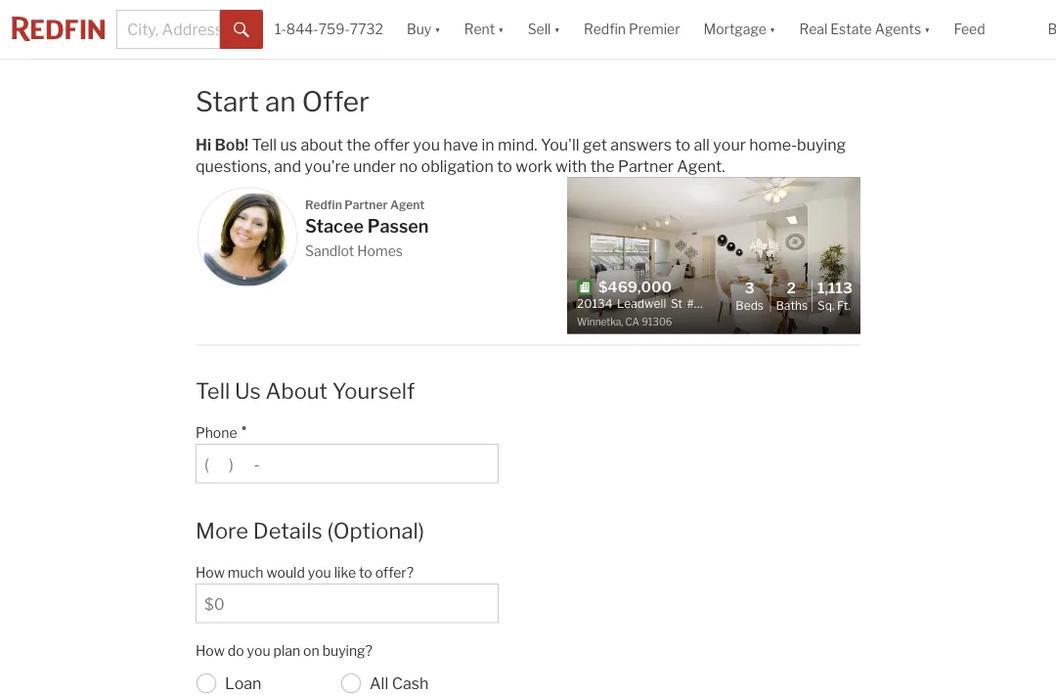 Task type: locate. For each thing, give the bounding box(es) containing it.
partner inside tell us about the offer you have in mind.       you'll get answers to all your home-buying questions,       and you're under no obligation to work with the partner agent.
[[618, 157, 674, 176]]

0 vertical spatial how
[[196, 565, 225, 581]]

1 vertical spatial tell
[[196, 378, 230, 404]]

1 vertical spatial partner
[[345, 198, 388, 212]]

3 ▾ from the left
[[554, 21, 560, 38]]

in
[[482, 135, 495, 154]]

2 baths 1,113 sq. ft.
[[776, 279, 853, 312]]

91306
[[642, 316, 672, 328]]

cash
[[392, 674, 429, 693]]

▾ right mortgage
[[770, 21, 776, 38]]

sell ▾ button
[[516, 0, 572, 59]]

the down get
[[591, 157, 615, 176]]

1-844-759-7732
[[275, 21, 383, 38]]

redfin inside "button"
[[584, 21, 626, 38]]

1 vertical spatial the
[[591, 157, 615, 176]]

to down the mind.
[[497, 157, 512, 176]]

about
[[266, 378, 328, 404]]

you right do
[[247, 643, 271, 660]]

under
[[353, 157, 396, 176]]

hi bob!
[[196, 135, 252, 154]]

partner down answers
[[618, 157, 674, 176]]

mortgage ▾ button
[[692, 0, 788, 59]]

redfin left premier
[[584, 21, 626, 38]]

tell left the us
[[196, 378, 230, 404]]

hi
[[196, 135, 211, 154]]

do
[[228, 643, 244, 660]]

▾ right buy
[[435, 21, 441, 38]]

us
[[235, 378, 261, 404]]

how much would you like to offer? element
[[196, 555, 489, 584]]

answers
[[611, 135, 672, 154]]

7732
[[350, 21, 383, 38]]

0 horizontal spatial redfin
[[305, 198, 342, 212]]

all
[[370, 674, 389, 693]]

3 beds
[[736, 279, 764, 312]]

2 ▾ from the left
[[498, 21, 504, 38]]

(optional)
[[327, 518, 425, 544]]

you'll
[[541, 135, 580, 154]]

2 how from the top
[[196, 643, 225, 660]]

real
[[800, 21, 828, 38]]

tell left us
[[252, 135, 277, 154]]

ca
[[626, 316, 640, 328]]

buy ▾ button
[[407, 0, 441, 59]]

how
[[196, 565, 225, 581], [196, 643, 225, 660]]

rent ▾ button
[[453, 0, 516, 59]]

1 horizontal spatial tell
[[252, 135, 277, 154]]

tell for us
[[252, 135, 277, 154]]

▾
[[435, 21, 441, 38], [498, 21, 504, 38], [554, 21, 560, 38], [770, 21, 776, 38], [925, 21, 931, 38]]

1-
[[275, 21, 287, 38]]

4 ▾ from the left
[[770, 21, 776, 38]]

real estate agents ▾
[[800, 21, 931, 38]]

baths
[[776, 298, 808, 312]]

you're
[[305, 157, 350, 176]]

1 vertical spatial redfin
[[305, 198, 342, 212]]

0 horizontal spatial partner
[[345, 198, 388, 212]]

real estate agents ▾ button
[[788, 0, 943, 59]]

you
[[413, 135, 440, 154], [308, 565, 331, 581], [247, 643, 271, 660]]

0 vertical spatial tell
[[252, 135, 277, 154]]

start
[[196, 85, 259, 118]]

1 ▾ from the left
[[435, 21, 441, 38]]

stacee
[[305, 216, 364, 237]]

0 vertical spatial the
[[347, 135, 371, 154]]

to left all
[[675, 135, 691, 154]]

how do you plan on buying? element
[[196, 634, 489, 663]]

0 vertical spatial partner
[[618, 157, 674, 176]]

▾ right sell
[[554, 21, 560, 38]]

buy ▾ button
[[395, 0, 453, 59]]

obligation
[[421, 157, 494, 176]]

beds
[[736, 298, 764, 312]]

an
[[265, 85, 296, 118]]

how for how do you plan on buying?
[[196, 643, 225, 660]]

2 vertical spatial to
[[359, 565, 372, 581]]

how left do
[[196, 643, 225, 660]]

us
[[280, 135, 297, 154]]

0 vertical spatial you
[[413, 135, 440, 154]]

▾ right rent
[[498, 21, 504, 38]]

partner up stacee
[[345, 198, 388, 212]]

1 horizontal spatial redfin
[[584, 21, 626, 38]]

sell ▾
[[528, 21, 560, 38]]

tell for us
[[196, 378, 230, 404]]

how left much
[[196, 565, 225, 581]]

1,113
[[818, 279, 853, 297]]

yourself
[[332, 378, 415, 404]]

redfin up stacee
[[305, 198, 342, 212]]

start an offer
[[196, 85, 369, 118]]

2 horizontal spatial you
[[413, 135, 440, 154]]

mortgage ▾ button
[[704, 0, 776, 59]]

▾ for mortgage ▾
[[770, 21, 776, 38]]

redfin inside redfin partner agent stacee passen sandlot homes
[[305, 198, 342, 212]]

redfin premier
[[584, 21, 680, 38]]

your
[[714, 135, 746, 154]]

tell
[[252, 135, 277, 154], [196, 378, 230, 404]]

agent
[[390, 198, 425, 212]]

0 horizontal spatial tell
[[196, 378, 230, 404]]

1 vertical spatial you
[[308, 565, 331, 581]]

2 vertical spatial you
[[247, 643, 271, 660]]

1 how from the top
[[196, 565, 225, 581]]

redfin
[[584, 21, 626, 38], [305, 198, 342, 212]]

partner
[[618, 157, 674, 176], [345, 198, 388, 212]]

offer
[[302, 85, 369, 118]]

feed button
[[943, 0, 1037, 59]]

you inside tell us about the offer you have in mind.       you'll get answers to all your home-buying questions,       and you're under no obligation to work with the partner agent.
[[413, 135, 440, 154]]

2 horizontal spatial to
[[675, 135, 691, 154]]

the up under
[[347, 135, 371, 154]]

1 vertical spatial how
[[196, 643, 225, 660]]

you up no
[[413, 135, 440, 154]]

tell inside tell us about the offer you have in mind.       you'll get answers to all your home-buying questions,       and you're under no obligation to work with the partner agent.
[[252, 135, 277, 154]]

buy
[[407, 21, 432, 38]]

buy ▾
[[407, 21, 441, 38]]

to right the like
[[359, 565, 372, 581]]

▾ right agents
[[925, 21, 931, 38]]

0 horizontal spatial the
[[347, 135, 371, 154]]

1 horizontal spatial partner
[[618, 157, 674, 176]]

0 vertical spatial redfin
[[584, 21, 626, 38]]

you left the like
[[308, 565, 331, 581]]

844-
[[286, 21, 319, 38]]

redfin for redfin premier
[[584, 21, 626, 38]]

homes
[[357, 243, 403, 259]]

How much would you like to offer? text field
[[204, 595, 490, 614]]

1 vertical spatial to
[[497, 157, 512, 176]]

tell us about the offer you have in mind.       you'll get answers to all your home-buying questions,       and you're under no obligation to work with the partner agent.
[[196, 135, 846, 176]]

the
[[347, 135, 371, 154], [591, 157, 615, 176]]

1 horizontal spatial you
[[308, 565, 331, 581]]



Task type: vqa. For each thing, say whether or not it's contained in the screenshot.
REAL
yes



Task type: describe. For each thing, give the bounding box(es) containing it.
phone. required field. element
[[196, 415, 489, 444]]

how much would you like to offer?
[[196, 565, 414, 581]]

2
[[787, 279, 796, 297]]

loan
[[225, 674, 262, 693]]

buying?
[[323, 643, 373, 660]]

sell ▾ button
[[528, 0, 560, 59]]

no
[[399, 157, 418, 176]]

20134
[[577, 297, 613, 311]]

offer
[[374, 135, 410, 154]]

would
[[266, 565, 305, 581]]

tell us about yourself
[[196, 378, 415, 404]]

sq.
[[818, 298, 835, 312]]

5 ▾ from the left
[[925, 21, 931, 38]]

buying
[[797, 135, 846, 154]]

rent
[[464, 21, 495, 38]]

rent ▾
[[464, 21, 504, 38]]

Phone telephone field
[[204, 455, 490, 474]]

▾ for sell ▾
[[554, 21, 560, 38]]

questions,
[[196, 157, 271, 176]]

agent.
[[677, 157, 725, 176]]

759-
[[319, 21, 350, 38]]

phone
[[196, 425, 237, 441]]

0 horizontal spatial you
[[247, 643, 271, 660]]

winnetka
[[577, 316, 622, 328]]

on
[[303, 643, 320, 660]]

partner inside redfin partner agent stacee passen sandlot homes
[[345, 198, 388, 212]]

redfin for redfin partner agent stacee passen sandlot homes
[[305, 198, 342, 212]]

,
[[622, 316, 624, 328]]

redfin premier button
[[572, 0, 692, 59]]

like
[[334, 565, 356, 581]]

have
[[444, 135, 478, 154]]

all
[[694, 135, 710, 154]]

more
[[196, 518, 249, 544]]

redfin partner agent stacee passen sandlot homes
[[305, 198, 429, 259]]

1-844-759-7732 link
[[275, 21, 383, 38]]

details
[[253, 518, 323, 544]]

offer?
[[375, 565, 414, 581]]

$469,000
[[599, 278, 672, 296]]

with
[[556, 157, 587, 176]]

real estate agents ▾ link
[[800, 0, 931, 59]]

feed
[[954, 21, 986, 38]]

leadwell
[[617, 297, 667, 311]]

plan
[[273, 643, 300, 660]]

about
[[301, 135, 343, 154]]

#139
[[687, 297, 715, 311]]

1 horizontal spatial to
[[497, 157, 512, 176]]

mortgage
[[704, 21, 767, 38]]

passen
[[368, 216, 429, 237]]

submit search image
[[234, 22, 249, 38]]

20134 leadwell st #139 winnetka , ca 91306
[[577, 297, 715, 328]]

get
[[583, 135, 607, 154]]

sell
[[528, 21, 551, 38]]

how do you plan on buying?
[[196, 643, 373, 660]]

▾ for rent ▾
[[498, 21, 504, 38]]

bob!
[[215, 135, 249, 154]]

work
[[516, 157, 552, 176]]

more details (optional)
[[196, 518, 425, 544]]

▾ for buy ▾
[[435, 21, 441, 38]]

estate
[[831, 21, 872, 38]]

City, Address, School, Agent, ZIP search field
[[116, 10, 220, 49]]

how for how much would you like to offer?
[[196, 565, 225, 581]]

mind.
[[498, 135, 538, 154]]

agents
[[875, 21, 922, 38]]

3
[[745, 279, 755, 297]]

0 vertical spatial to
[[675, 135, 691, 154]]

1 horizontal spatial the
[[591, 157, 615, 176]]

all cash
[[370, 674, 429, 693]]

premier
[[629, 21, 680, 38]]

and
[[274, 157, 301, 176]]

ft.
[[837, 298, 851, 312]]

rent ▾ button
[[464, 0, 504, 59]]

st
[[671, 297, 683, 311]]

mortgage ▾
[[704, 21, 776, 38]]

much
[[228, 565, 264, 581]]

0 horizontal spatial to
[[359, 565, 372, 581]]



